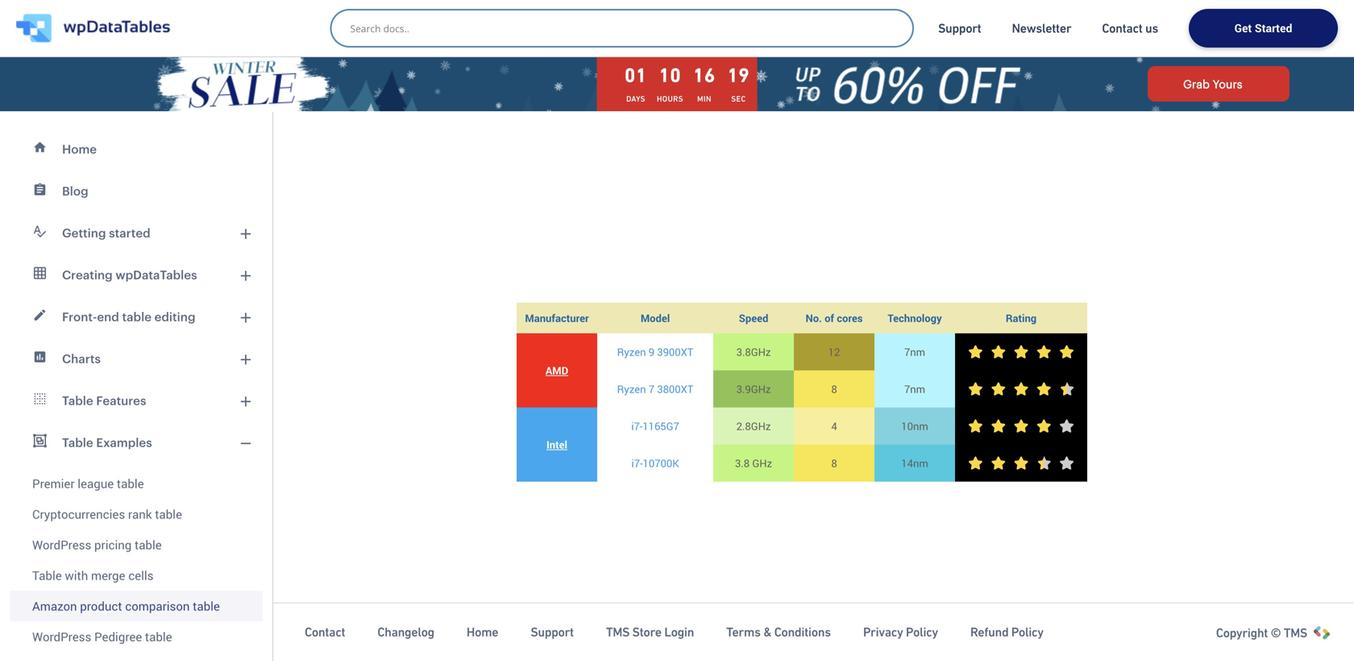 Task type: locate. For each thing, give the bounding box(es) containing it.
8 right ghz
[[832, 456, 837, 470]]

1 vertical spatial 4
[[832, 419, 837, 433]]

terms
[[727, 625, 761, 639]]

copyright
[[1216, 626, 1268, 640]]

2 vertical spatial table
[[32, 567, 62, 584]]

1 vertical spatial i7-
[[632, 456, 643, 470]]

wordpress down amazon
[[32, 628, 91, 645]]

1 horizontal spatial home link
[[467, 624, 499, 640]]

0 vertical spatial wordpress
[[32, 537, 91, 553]]

premier league table
[[32, 475, 144, 492]]

wordpress pedigree table link
[[10, 622, 263, 652]]

support
[[938, 21, 982, 35], [531, 625, 574, 639]]

1 policy from the left
[[906, 625, 938, 639]]

table for premier league table
[[117, 475, 144, 492]]

19
[[728, 64, 750, 86]]

7
[[1053, 76, 1059, 91], [649, 382, 655, 396]]

0 vertical spatial contact
[[1102, 21, 1143, 35]]

us
[[1146, 21, 1159, 35]]

table down charts
[[62, 393, 93, 408]]

0 horizontal spatial support
[[531, 625, 574, 639]]

1 horizontal spatial 7
[[1053, 76, 1059, 91]]

example 8 link
[[1077, 63, 1164, 104]]

table examples
[[62, 435, 152, 449]]

ryzen left 9
[[617, 345, 646, 359]]

7 for example
[[1053, 76, 1059, 91]]

1 wordpress from the top
[[32, 537, 91, 553]]

table for wordpress pricing table
[[135, 537, 162, 553]]

2 policy from the left
[[1012, 625, 1044, 639]]

0 vertical spatial 7
[[1053, 76, 1059, 91]]

1 horizontal spatial support
[[938, 21, 982, 35]]

rank
[[128, 506, 152, 522]]

front-
[[62, 310, 97, 324]]

0 horizontal spatial policy
[[906, 625, 938, 639]]

example inside 'link'
[[482, 76, 526, 91]]

pedigree
[[94, 628, 142, 645]]

home right changelog link
[[467, 625, 499, 639]]

terms & conditions link
[[727, 624, 831, 640]]

7nm up 10nm
[[905, 382, 926, 396]]

1 vertical spatial 7nm
[[905, 382, 926, 396]]

example for example 6
[[919, 76, 963, 91]]

6
[[965, 76, 972, 91]]

blog
[[62, 184, 88, 198]]

1 vertical spatial contact
[[305, 625, 345, 639]]

01
[[625, 64, 647, 86]]

3
[[703, 76, 710, 91]]

manufacturer
[[525, 311, 589, 325]]

days
[[626, 94, 646, 104]]

Search input search field
[[350, 17, 902, 40]]

i7- up the i7-10700k
[[631, 419, 643, 433]]

table features link
[[10, 380, 263, 422]]

example left 1 at the left
[[482, 76, 526, 91]]

example
[[482, 76, 526, 91], [569, 76, 613, 91], [657, 76, 700, 91], [744, 76, 788, 91], [832, 76, 875, 91], [919, 76, 963, 91], [1006, 76, 1050, 91], [1094, 76, 1137, 91]]

2 ryzen from the top
[[617, 382, 646, 396]]

1 horizontal spatial tms
[[1284, 626, 1308, 640]]

1 7nm from the top
[[905, 345, 926, 359]]

1 vertical spatial home link
[[467, 624, 499, 640]]

policy right privacy
[[906, 625, 938, 639]]

i7- down i7-1165g7
[[632, 456, 643, 470]]

table down comparison
[[145, 628, 172, 645]]

amazon product comparison table
[[32, 598, 220, 614]]

0 horizontal spatial 7
[[649, 382, 655, 396]]

1 vertical spatial wordpress
[[32, 628, 91, 645]]

amazon product comparison table link
[[10, 591, 263, 622]]

1 vertical spatial table
[[62, 435, 93, 449]]

0 horizontal spatial 4
[[791, 76, 797, 91]]

7nm
[[905, 345, 926, 359], [905, 382, 926, 396]]

charts link
[[10, 338, 263, 380]]

2 vertical spatial 8
[[832, 456, 837, 470]]

7 inside example 7 link
[[1053, 76, 1059, 91]]

home link right changelog link
[[467, 624, 499, 640]]

table inside 'link'
[[62, 393, 93, 408]]

i7-1165g7 link
[[631, 419, 680, 433]]

8 example from the left
[[1094, 76, 1137, 91]]

1 horizontal spatial 4
[[832, 419, 837, 433]]

table features
[[62, 393, 146, 408]]

example for example 1
[[482, 76, 526, 91]]

1 ryzen from the top
[[617, 345, 646, 359]]

example for example 4
[[744, 76, 788, 91]]

0 vertical spatial support link
[[938, 20, 982, 36]]

example for example 3
[[657, 76, 700, 91]]

example left 6
[[919, 76, 963, 91]]

example left 2
[[569, 76, 613, 91]]

table left with on the left bottom
[[32, 567, 62, 584]]

1 vertical spatial 7
[[649, 382, 655, 396]]

example down contact us at the right
[[1094, 76, 1137, 91]]

1 i7- from the top
[[631, 419, 643, 433]]

6 example from the left
[[919, 76, 963, 91]]

example 1
[[482, 76, 535, 91]]

table for table features
[[62, 393, 93, 408]]

table for table examples
[[62, 435, 93, 449]]

cryptocurrencies rank table
[[32, 506, 182, 522]]

Search form search field
[[350, 17, 902, 40]]

0 horizontal spatial support link
[[531, 624, 574, 640]]

3.8 ghz
[[735, 456, 772, 470]]

wpdatatables - tables and charts manager wordpress plugin image
[[16, 14, 170, 43]]

table right the rank
[[155, 506, 182, 522]]

example up sec
[[744, 76, 788, 91]]

0 vertical spatial i7-
[[631, 419, 643, 433]]

table for wordpress pedigree table
[[145, 628, 172, 645]]

rating
[[1006, 311, 1037, 325]]

contact inside 'link'
[[1102, 21, 1143, 35]]

comparison
[[125, 598, 190, 614]]

8 left "grab"
[[1140, 76, 1147, 91]]

table up premier league table
[[62, 435, 93, 449]]

changelog
[[378, 625, 435, 639]]

tms
[[606, 625, 630, 639], [1284, 626, 1308, 640]]

7nm down technology
[[905, 345, 926, 359]]

0 horizontal spatial home
[[62, 142, 97, 156]]

ryzen left 3800xt
[[617, 382, 646, 396]]

0 vertical spatial support
[[938, 21, 982, 35]]

2 example from the left
[[569, 76, 613, 91]]

1 horizontal spatial policy
[[1012, 625, 1044, 639]]

ryzen 9 3900xt link
[[617, 345, 694, 359]]

4 down the 12
[[832, 419, 837, 433]]

example 5 link
[[815, 63, 901, 104]]

5 example from the left
[[832, 76, 875, 91]]

contact us
[[1102, 21, 1159, 35]]

example left 5
[[832, 76, 875, 91]]

table right end
[[122, 310, 152, 324]]

newsletter
[[1012, 21, 1072, 35]]

wordpress
[[32, 537, 91, 553], [32, 628, 91, 645]]

home
[[62, 142, 97, 156], [467, 625, 499, 639]]

table for front-end table editing
[[122, 310, 152, 324]]

ghz
[[752, 456, 772, 470]]

4 example from the left
[[744, 76, 788, 91]]

1 horizontal spatial contact
[[1102, 21, 1143, 35]]

examples
[[96, 435, 152, 449]]

example 7 link
[[990, 63, 1076, 104]]

wordpress up with on the left bottom
[[32, 537, 91, 553]]

no.
[[806, 311, 822, 325]]

7 for ryzen
[[649, 382, 655, 396]]

2 i7- from the top
[[632, 456, 643, 470]]

policy right the refund
[[1012, 625, 1044, 639]]

refund
[[971, 625, 1009, 639]]

1 example from the left
[[482, 76, 526, 91]]

table
[[62, 393, 93, 408], [62, 435, 93, 449], [32, 567, 62, 584]]

5
[[878, 76, 884, 91]]

ryzen
[[617, 345, 646, 359], [617, 382, 646, 396]]

table up cryptocurrencies rank table link
[[117, 475, 144, 492]]

3800xt
[[657, 382, 694, 396]]

ryzen for ryzen 7 3800xt
[[617, 382, 646, 396]]

hours
[[657, 94, 683, 104]]

0 vertical spatial 7nm
[[905, 345, 926, 359]]

home up blog
[[62, 142, 97, 156]]

contact
[[1102, 21, 1143, 35], [305, 625, 345, 639]]

grab
[[1184, 77, 1210, 90]]

1 vertical spatial support
[[531, 625, 574, 639]]

privacy policy link
[[863, 624, 938, 640]]

1 vertical spatial support link
[[531, 624, 574, 640]]

7 example from the left
[[1006, 76, 1050, 91]]

0 horizontal spatial home link
[[10, 128, 263, 170]]

no. of cores
[[806, 311, 863, 325]]

0 vertical spatial 4
[[791, 76, 797, 91]]

0 vertical spatial table
[[62, 393, 93, 408]]

tms right © at the right of page
[[1284, 626, 1308, 640]]

12
[[829, 345, 840, 359]]

wordpress pricing table
[[32, 537, 162, 553]]

table up cells at the bottom of the page
[[135, 537, 162, 553]]

end
[[97, 310, 119, 324]]

blog link
[[10, 170, 263, 212]]

0 horizontal spatial contact
[[305, 625, 345, 639]]

3 example from the left
[[657, 76, 700, 91]]

0 vertical spatial home link
[[10, 128, 263, 170]]

premier league table link
[[10, 464, 263, 499]]

2 7nm from the top
[[905, 382, 926, 396]]

policy for refund policy
[[1012, 625, 1044, 639]]

2 wordpress from the top
[[32, 628, 91, 645]]

example down newsletter
[[1006, 76, 1050, 91]]

product
[[80, 598, 122, 614]]

example 8
[[1094, 76, 1147, 91]]

support for the right the support link
[[938, 21, 982, 35]]

2.8ghz
[[737, 419, 771, 433]]

creating wpdatatables link
[[10, 254, 263, 296]]

7 left 3800xt
[[649, 382, 655, 396]]

model
[[641, 311, 670, 325]]

8 down the 12
[[832, 382, 837, 396]]

1 horizontal spatial home
[[467, 625, 499, 639]]

1 vertical spatial ryzen
[[617, 382, 646, 396]]

table with merge cells link
[[10, 560, 263, 591]]

league
[[78, 475, 114, 492]]

example up hours
[[657, 76, 700, 91]]

0 vertical spatial ryzen
[[617, 345, 646, 359]]

tms left "store"
[[606, 625, 630, 639]]

7 down newsletter
[[1053, 76, 1059, 91]]

3900xt
[[657, 345, 694, 359]]

example for example 8
[[1094, 76, 1137, 91]]

4 right 19
[[791, 76, 797, 91]]

getting
[[62, 226, 106, 240]]

pricing
[[94, 537, 132, 553]]

1 vertical spatial 8
[[832, 382, 837, 396]]

home link up blog
[[10, 128, 263, 170]]

support link
[[938, 20, 982, 36], [531, 624, 574, 640]]

example 6
[[919, 76, 972, 91]]



Task type: vqa. For each thing, say whether or not it's contained in the screenshot.
snippets.
no



Task type: describe. For each thing, give the bounding box(es) containing it.
i7-10700k link
[[632, 456, 679, 470]]

9
[[649, 345, 655, 359]]

sec
[[731, 94, 746, 104]]

contact link
[[305, 624, 345, 640]]

example 5
[[832, 76, 884, 91]]

ryzen for ryzen 9 3900xt
[[617, 345, 646, 359]]

&
[[764, 625, 772, 639]]

3.8
[[735, 456, 750, 470]]

terms & conditions
[[727, 625, 831, 639]]

with
[[65, 567, 88, 584]]

tms store login
[[606, 625, 694, 639]]

contact for contact us
[[1102, 21, 1143, 35]]

getting started link
[[10, 212, 263, 254]]

newsletter link
[[1012, 20, 1072, 36]]

cells
[[128, 567, 154, 584]]

table for table with merge cells
[[32, 567, 62, 584]]

example 4 link
[[727, 63, 814, 104]]

get started
[[1235, 20, 1293, 36]]

yours
[[1213, 77, 1243, 90]]

example 6 link
[[902, 63, 989, 104]]

wordpress pricing table link
[[10, 530, 263, 560]]

charts
[[62, 352, 101, 366]]

example for example 7
[[1006, 76, 1050, 91]]

2
[[616, 76, 622, 91]]

i7- for 1165g7
[[631, 419, 643, 433]]

editing
[[154, 310, 196, 324]]

features
[[96, 393, 146, 408]]

ryzen 7 3800xt
[[617, 382, 694, 396]]

example 1 link
[[465, 63, 552, 104]]

example 2 link
[[553, 63, 639, 104]]

store
[[633, 625, 662, 639]]

premier
[[32, 475, 75, 492]]

copyright © tms
[[1216, 626, 1308, 640]]

wordpress for wordpress pricing table
[[32, 537, 91, 553]]

1 horizontal spatial support link
[[938, 20, 982, 36]]

changelog link
[[378, 624, 435, 640]]

table right comparison
[[193, 598, 220, 614]]

contact for contact
[[305, 625, 345, 639]]

example 3
[[657, 76, 710, 91]]

contact us link
[[1102, 20, 1159, 36]]

10
[[659, 64, 681, 86]]

table with merge cells
[[32, 567, 154, 584]]

amazon
[[32, 598, 77, 614]]

example for example 5
[[832, 76, 875, 91]]

support for the bottom the support link
[[531, 625, 574, 639]]

refund policy link
[[971, 624, 1044, 640]]

conditions
[[774, 625, 831, 639]]

10nm
[[902, 419, 929, 433]]

min
[[697, 94, 712, 104]]

i7- for 10700k
[[632, 456, 643, 470]]

started
[[109, 226, 150, 240]]

wpdatatables
[[116, 268, 197, 282]]

front-end table editing
[[62, 310, 196, 324]]

login
[[664, 625, 694, 639]]

wordpress pedigree table
[[32, 628, 172, 645]]

0 vertical spatial home
[[62, 142, 97, 156]]

technology
[[888, 311, 942, 325]]

8 for 14nm
[[832, 456, 837, 470]]

8 for 7nm
[[832, 382, 837, 396]]

©
[[1271, 626, 1281, 640]]

creating
[[62, 268, 113, 282]]

ryzen 7 3800xt link
[[617, 382, 694, 396]]

example for example 2
[[569, 76, 613, 91]]

14nm
[[902, 456, 929, 470]]

cores
[[837, 311, 863, 325]]

intel
[[547, 437, 568, 452]]

merge
[[91, 567, 125, 584]]

privacy
[[863, 625, 903, 639]]

get
[[1235, 20, 1252, 36]]

0 horizontal spatial tms
[[606, 625, 630, 639]]

1165g7
[[643, 419, 680, 433]]

4 inside example 4 link
[[791, 76, 797, 91]]

table for cryptocurrencies rank table
[[155, 506, 182, 522]]

of
[[825, 311, 834, 325]]

front-end table editing link
[[10, 296, 263, 338]]

3.9ghz
[[737, 382, 771, 396]]

example 4
[[744, 76, 797, 91]]

privacy policy
[[863, 625, 938, 639]]

i7-1165g7
[[631, 419, 680, 433]]

10700k
[[643, 456, 679, 470]]

example 3 link
[[640, 63, 726, 104]]

0 vertical spatial 8
[[1140, 76, 1147, 91]]

1 vertical spatial home
[[467, 625, 499, 639]]

3.8ghz
[[737, 345, 771, 359]]

example 7
[[1006, 76, 1059, 91]]

get started link
[[1189, 9, 1338, 48]]

table examples link
[[10, 422, 263, 464]]

wordpress for wordpress pedigree table
[[32, 628, 91, 645]]

cryptocurrencies
[[32, 506, 125, 522]]

policy for privacy policy
[[906, 625, 938, 639]]

refund policy
[[971, 625, 1044, 639]]



